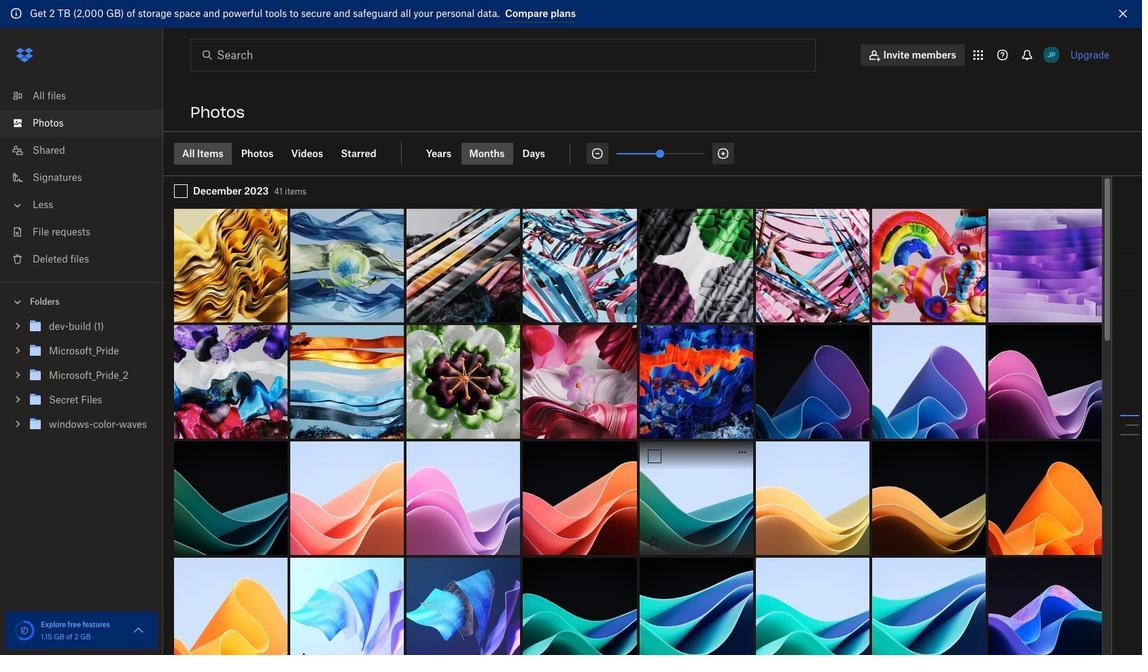 Task type: locate. For each thing, give the bounding box(es) containing it.
less image
[[11, 198, 24, 212]]

image - 03-blue_purple_lm-4k.png 12/5/2023, 2:20:22 pm image
[[873, 325, 986, 439]]

0 horizontal spatial tab list
[[174, 143, 402, 164]]

list item
[[0, 109, 163, 136]]

image - aspec_4k.png 12/5/2023, 2:22:55 pm image
[[640, 208, 753, 322]]

group
[[0, 311, 163, 447]]

image - 08-green_blue_dm-4k.png 12/5/2023, 2:19:30 pm image
[[523, 558, 637, 655]]

tab list
[[174, 143, 402, 164], [418, 143, 571, 164]]

image - 04-pink_orange_dm-4k.png 12/5/2023, 2:20:04 pm image
[[523, 441, 637, 555]]

image - 02-green_blue_dm-4k.png 12/5/2023, 2:20:17 pm image
[[174, 441, 288, 555]]

image - 08-green_blue_lm-4k.png 12/5/2023, 2:19:23 pm image
[[756, 558, 870, 655]]

image - 05-orange_dm-4k.png 12/5/2023, 2:19:50 pm image
[[989, 441, 1103, 555]]

2 tab list from the left
[[418, 143, 571, 164]]

image - multisexual_4k.png 12/5/2023, 2:22:11 pm image
[[174, 325, 288, 439]]

image - 02-green_blue_lm-4k.png 12/5/2023, 2:20:03 pm image
[[640, 441, 753, 555]]

1 horizontal spatial tab list
[[418, 143, 571, 164]]

image - 07-green_blue_lm-4k.png 12/5/2023, 2:19:16 pm image
[[873, 558, 986, 655]]

image - pridewallpaper.png 12/5/2023, 2:22:29 pm image
[[873, 208, 986, 322]]

image - demifluidnew_4k.png 12/5/2023, 2:23:22 pm image
[[407, 208, 521, 322]]

list
[[0, 74, 163, 282]]

image - 06-yellow_dm-4k.png 12/5/2023, 2:19:53 pm image
[[873, 441, 986, 555]]

alert
[[0, 0, 1143, 28]]

image - 06-yellow_lm-4k.png 12/5/2023, 2:20:00 pm image
[[756, 441, 870, 555]]

image - transmasculine_4k.png 12/5/2023, 2:23:06 pm image
[[523, 208, 637, 322]]

image - 05-orange_lm-4k.png 12/5/2023, 2:19:45 pm image
[[174, 558, 288, 655]]

image - 04-pink_orange_lm-4k.png 12/5/2023, 2:20:14 pm image
[[291, 441, 404, 555]]

1 tab list from the left
[[174, 143, 402, 164]]



Task type: describe. For each thing, give the bounding box(es) containing it.
image - 07-green_blue_dm-4k.png 12/5/2023, 2:19:26 pm image
[[640, 558, 753, 655]]

image - 02-wave_dm-4k.png 12/5/2023, 2:19:13 pm image
[[989, 558, 1103, 655]]

image - greenblue.png 12/5/2023, 2:23:30 pm image
[[291, 208, 404, 322]]

image - 03-devhome_lm-4k.png 12/5/2023, 2:19:43 pm image
[[291, 558, 404, 655]]

dropbox image
[[11, 41, 38, 68]]

image - 01-purple_dm-4k.png 12/5/2023, 2:20:21 pm image
[[989, 325, 1103, 439]]

image - androgynous new 4k.png 12/5/2023, 2:22:18 pm image
[[989, 208, 1103, 322]]

image - 01-purple_lm-4k.png 12/5/2023, 2:20:08 pm image
[[407, 441, 521, 555]]

Search in folder "Dropbox" text field
[[217, 47, 788, 63]]

image - transfeminine_4k.png 12/5/2023, 2:22:40 pm image
[[756, 208, 870, 322]]

image - 03-blue_purple_dm-4k.png 12/5/2023, 2:20:29 pm image
[[756, 325, 870, 439]]

image - transneutral_4k.png 12/5/2023, 2:23:34 pm image
[[174, 208, 288, 322]]

Photo Zoom Slider range field
[[617, 153, 705, 154]]

quota usage progress bar
[[14, 620, 35, 641]]

image - 03-devhome_dm-4k.png 12/5/2023, 2:19:35 pm image
[[407, 558, 521, 655]]

image - diamoric_4k.png 12/5/2023, 2:21:27 pm image
[[407, 325, 521, 439]]

image - sapphic_4k.png 12/5/2023, 2:21:12 pm image
[[523, 325, 637, 439]]

image - multigender_4k.png 12/5/2023, 2:20:59 pm image
[[640, 325, 753, 439]]

image - aromanticasexual_4k.png 12/5/2023, 2:21:57 pm image
[[291, 325, 404, 439]]



Task type: vqa. For each thing, say whether or not it's contained in the screenshot.
Dropbox Image on the top left
yes



